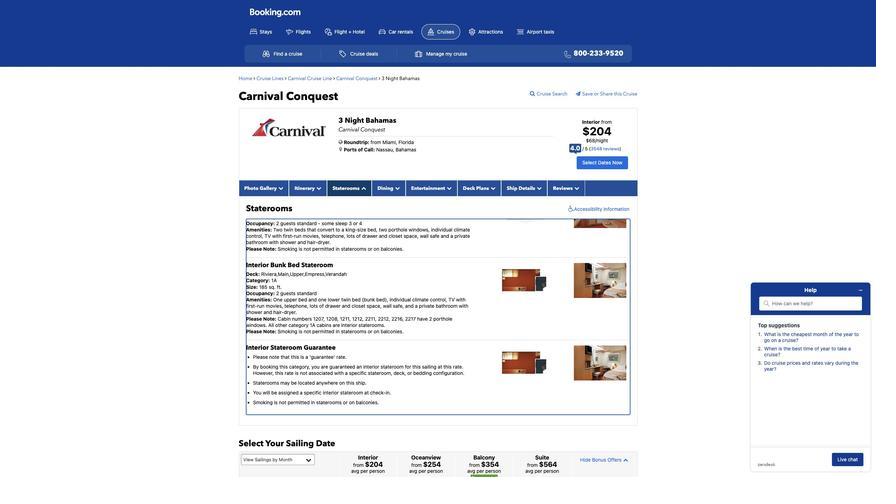 Task type: vqa. For each thing, say whether or not it's contained in the screenshot.
Gambling
no



Task type: locate. For each thing, give the bounding box(es) containing it.
1 vertical spatial closet
[[352, 303, 366, 309]]

from inside oceanview from $254 avg per person
[[411, 462, 422, 468]]

0 horizontal spatial hair-
[[273, 309, 284, 315]]

permitted down assigned
[[288, 400, 310, 406]]

1 vertical spatial lots
[[310, 303, 318, 309]]

1 vertical spatial night
[[345, 116, 364, 125]]

1 angle right image from the left
[[254, 76, 255, 81]]

1 horizontal spatial $204
[[583, 124, 612, 138]]

on down staterooms.
[[374, 329, 380, 334]]

2 guests from the top
[[280, 290, 296, 296]]

angle right image left 3 night bahamas
[[379, 76, 381, 81]]

angle right image right home link
[[254, 76, 255, 81]]

this up configuration.
[[444, 364, 452, 370]]

chevron down image for photo gallery
[[277, 186, 284, 191]]

wall down windows,
[[420, 233, 429, 239]]

2 size: from the top
[[246, 284, 258, 290]]

telephone, down upper
[[285, 303, 309, 309]]

individual up safe
[[431, 227, 453, 233]]

chevron down image inside deck plans dropdown button
[[489, 186, 496, 191]]

2 chevron down image from the left
[[535, 186, 542, 191]]

please up by
[[253, 354, 268, 360]]

0 horizontal spatial cruise
[[289, 51, 302, 57]]

twin right lower
[[341, 297, 351, 303]]

1 per from the left
[[361, 468, 368, 474]]

angle right image for cruise lines
[[285, 76, 287, 81]]

closet inside two twin beds that convert to a king-size bed, two porthole windows, individual climate control, tv with first-run movies, telephone, lots of drawer and closet space, wall safe and a private bathroom with shower and hair-dryer. please note: smoking is not permitted in staterooms or on balconies.
[[389, 233, 403, 239]]

3 person from the left
[[486, 468, 501, 474]]

wall
[[420, 233, 429, 239], [383, 303, 392, 309]]

carnival up roundtrip:
[[339, 126, 359, 133]]

1 vertical spatial of
[[356, 233, 361, 239]]

carnival cruise line image
[[251, 118, 326, 137]]

first-
[[283, 233, 294, 239], [246, 303, 257, 309]]

note: up bunk
[[263, 246, 277, 252]]

chevron down image inside "itinerary" dropdown button
[[315, 186, 321, 191]]

drawer down bed,
[[362, 233, 378, 239]]

1 vertical spatial smoking
[[278, 329, 297, 334]]

0 vertical spatial smoking
[[278, 246, 297, 252]]

0 horizontal spatial closet
[[352, 303, 366, 309]]

a down located
[[300, 390, 303, 396]]

dryer. up the cabin
[[284, 309, 297, 315]]

run
[[294, 233, 302, 239], [257, 303, 265, 309]]

per inside oceanview from $254 avg per person
[[419, 468, 426, 474]]

cruise left deals
[[350, 51, 365, 57]]

smoking down will
[[253, 400, 273, 406]]

night for 3 night bahamas
[[386, 75, 398, 82]]

guests up upper
[[280, 290, 296, 296]]

private right safe
[[455, 233, 470, 239]]

1 person from the left
[[369, 468, 385, 474]]

avg inside suite from $564 avg per person
[[526, 468, 534, 474]]

cruise right my
[[454, 51, 467, 57]]

0 vertical spatial be
[[291, 380, 297, 386]]

0 vertical spatial interior
[[246, 261, 269, 270]]

airport taxis link
[[512, 24, 560, 39]]

bathroom inside one upper bed and one lower twin bed (bunk bed), individual climate control, tv with first-run movies, telephone, lots of drawer and closet space, wall safe, and a private bathroom with shower and hair-dryer. please note:
[[436, 303, 458, 309]]

1a down bunk
[[271, 278, 277, 284]]

lots inside one upper bed and one lower twin bed (bunk bed), individual climate control, tv with first-run movies, telephone, lots of drawer and closet space, wall safe, and a private bathroom with shower and hair-dryer. please note:
[[310, 303, 318, 309]]

staterooms may be located anywhere on this ship.
[[253, 380, 367, 386]]

0 vertical spatial wall
[[420, 233, 429, 239]]

drawer inside one upper bed and one lower twin bed (bunk bed), individual climate control, tv with first-run movies, telephone, lots of drawer and closet space, wall safe, and a private bathroom with shower and hair-dryer. please note:
[[325, 303, 341, 309]]

0 vertical spatial that
[[307, 227, 316, 233]]

telephone, inside two twin beds that convert to a king-size bed, two porthole windows, individual climate control, tv with first-run movies, telephone, lots of drawer and closet space, wall safe and a private bathroom with shower and hair-dryer. please note: smoking is not permitted in staterooms or on balconies.
[[322, 233, 345, 239]]

a inside one upper bed and one lower twin bed (bunk bed), individual climate control, tv with first-run movies, telephone, lots of drawer and closet space, wall safe, and a private bathroom with shower and hair-dryer. please note:
[[415, 303, 418, 309]]

0 vertical spatial bathroom
[[246, 239, 268, 245]]

not down category,
[[300, 370, 307, 376]]

chevron down image inside photo gallery dropdown button
[[277, 186, 284, 191]]

smoking inside cabin numbers 1207, 1208, 1211, 1212, 2211, 2212, 2216, 2217 have 2 porthole windows. all other category 1a cabins are interior staterooms. please note: smoking is not permitted in staterooms or on balconies.
[[278, 329, 297, 334]]

note
[[269, 354, 279, 360]]

stateroom,
[[368, 370, 392, 376]]

3 right carnival conquest link
[[382, 75, 385, 82]]

1 horizontal spatial private
[[455, 233, 470, 239]]

from inside interior from $204 $68 / night
[[602, 119, 612, 125]]

interior inside the interior bunk bed stateroom deck: riviera,main,upper,empress,verandah
[[246, 261, 269, 270]]

cabin
[[278, 316, 291, 322]]

airport
[[527, 29, 543, 35]]

0 horizontal spatial tv
[[265, 233, 271, 239]]

size: inside pt size: 220 sq. ft. occupancy: 2 guests standard - some sleep 3 or 4 amenities:
[[246, 214, 258, 220]]

interior for bunk
[[246, 261, 269, 270]]

2212,
[[378, 316, 390, 322]]

guests
[[280, 220, 296, 226], [280, 290, 296, 296]]

from for interior from $204 avg per person
[[353, 462, 364, 468]]

from for oceanview from $254 avg per person
[[411, 462, 422, 468]]

amenities: inside pt size: 220 sq. ft. occupancy: 2 guests standard - some sleep 3 or 4 amenities:
[[246, 227, 272, 233]]

chevron up image
[[622, 458, 628, 462]]

an
[[357, 364, 362, 370]]

lots inside two twin beds that convert to a king-size bed, two porthole windows, individual climate control, tv with first-run movies, telephone, lots of drawer and closet space, wall safe and a private bathroom with shower and hair-dryer. please note: smoking is not permitted in staterooms or on balconies.
[[347, 233, 355, 239]]

1 vertical spatial guests
[[280, 290, 296, 296]]

however,
[[253, 370, 274, 376]]

telephone, down to on the top of the page
[[322, 233, 345, 239]]

interior down anywhere
[[323, 390, 339, 396]]

hair- inside two twin beds that convert to a king-size bed, two porthole windows, individual climate control, tv with first-run movies, telephone, lots of drawer and closet space, wall safe and a private bathroom with shower and hair-dryer. please note: smoking is not permitted in staterooms or on balconies.
[[307, 239, 318, 245]]

1 vertical spatial interior
[[246, 344, 269, 352]]

recommended image
[[471, 475, 498, 477]]

interior inside interior from $204 avg per person
[[358, 455, 378, 461]]

1 occupancy: from the top
[[246, 220, 275, 226]]

sq. inside pt size: 220 sq. ft. occupancy: 2 guests standard - some sleep 3 or 4 amenities:
[[269, 214, 276, 220]]

a inside by booking this category, you are guaranteed an interior stateroom for this sailing at this rate. however, this rate is not associated with a specific stateroom, deck, or bedding configuration.
[[345, 370, 348, 376]]

1 cruise from the left
[[289, 51, 302, 57]]

0 vertical spatial staterooms
[[333, 185, 360, 192]]

wall inside one upper bed and one lower twin bed (bunk bed), individual climate control, tv with first-run movies, telephone, lots of drawer and closet space, wall safe, and a private bathroom with shower and hair-dryer. please note:
[[383, 303, 392, 309]]

space,
[[404, 233, 419, 239], [367, 303, 382, 309]]

of inside two twin beds that convert to a king-size bed, two porthole windows, individual climate control, tv with first-run movies, telephone, lots of drawer and closet space, wall safe and a private bathroom with shower and hair-dryer. please note: smoking is not permitted in staterooms or on balconies.
[[356, 233, 361, 239]]

2 up one
[[276, 290, 279, 296]]

interior for stateroom
[[246, 344, 269, 352]]

balconies. down 2216,
[[381, 329, 404, 334]]

+
[[349, 29, 352, 35]]

this up rate
[[280, 364, 288, 370]]

balconies. down check-
[[356, 400, 379, 406]]

2 vertical spatial balconies.
[[356, 400, 379, 406]]

1 horizontal spatial at
[[438, 364, 442, 370]]

cruise left the line
[[307, 75, 322, 82]]

dryer.
[[318, 239, 331, 245], [284, 309, 297, 315]]

cruise left search at the top
[[537, 91, 551, 97]]

1 amenities: from the top
[[246, 227, 272, 233]]

1 vertical spatial bahamas
[[366, 116, 396, 125]]

chevron down image up pt
[[277, 186, 284, 191]]

bed left (bunk in the left of the page
[[352, 297, 361, 303]]

3 for 3 night bahamas carnival conquest
[[339, 116, 343, 125]]

2 vertical spatial staterooms
[[253, 380, 279, 386]]

cruise for cruise lines
[[257, 75, 271, 82]]

chevron down image
[[277, 186, 284, 191], [394, 186, 400, 191], [445, 186, 452, 191], [489, 186, 496, 191]]

1 size: from the top
[[246, 214, 258, 220]]

1 vertical spatial shower
[[246, 309, 262, 315]]

are down the 1208, at the left bottom of the page
[[333, 322, 340, 328]]

select up view
[[239, 438, 264, 449]]

specific down the staterooms may be located anywhere on this ship. at the bottom left of page
[[304, 390, 322, 396]]

0 vertical spatial size:
[[246, 214, 258, 220]]

2 occupancy: from the top
[[246, 290, 275, 296]]

$254
[[423, 461, 441, 469]]

at
[[438, 364, 442, 370], [365, 390, 369, 396]]

interior inside cabin numbers 1207, 1208, 1211, 1212, 2211, 2212, 2216, 2217 have 2 porthole windows. all other category 1a cabins are interior staterooms. please note: smoking is not permitted in staterooms or on balconies.
[[341, 322, 357, 328]]

closet
[[389, 233, 403, 239], [352, 303, 366, 309]]

at down ship.
[[365, 390, 369, 396]]

itinerary
[[295, 185, 315, 192]]

1 vertical spatial telephone,
[[285, 303, 309, 309]]

1 vertical spatial are
[[321, 364, 328, 370]]

from inside balcony from $354 avg per person
[[469, 462, 480, 468]]

anywhere
[[316, 380, 338, 386]]

bahamas
[[400, 75, 420, 82], [366, 116, 396, 125], [396, 146, 416, 152]]

chevron down image for reviews
[[573, 186, 580, 191]]

assigned
[[278, 390, 299, 396]]

avg inside interior from $204 avg per person
[[351, 468, 359, 474]]

is
[[299, 246, 302, 252], [299, 329, 302, 334], [301, 354, 304, 360], [295, 370, 299, 376], [274, 400, 278, 406]]

by
[[273, 457, 278, 462]]

1 horizontal spatial rate.
[[453, 364, 463, 370]]

person inside oceanview from $254 avg per person
[[428, 468, 443, 474]]

4 avg from the left
[[526, 468, 534, 474]]

on inside cabin numbers 1207, 1208, 1211, 1212, 2211, 2212, 2216, 2217 have 2 porthole windows. all other category 1a cabins are interior staterooms. please note: smoking is not permitted in staterooms or on balconies.
[[374, 329, 380, 334]]

0 horizontal spatial /
[[583, 146, 584, 152]]

avg for $204
[[351, 468, 359, 474]]

movies, down one
[[266, 303, 283, 309]]

cruise deals
[[350, 51, 378, 57]]

from inside suite from $564 avg per person
[[527, 462, 538, 468]]

private up have
[[419, 303, 435, 309]]

and down "beds"
[[298, 239, 306, 245]]

of down 'one'
[[319, 303, 324, 309]]

standard up "beds"
[[297, 220, 317, 226]]

/ inside interior from $204 $68 / night
[[595, 137, 597, 143]]

lots down king-
[[347, 233, 355, 239]]

that down interior stateroom guarantee
[[281, 354, 290, 360]]

1 horizontal spatial first-
[[283, 233, 294, 239]]

0 vertical spatial in
[[336, 246, 340, 252]]

are up associated
[[321, 364, 328, 370]]

0 vertical spatial closet
[[389, 233, 403, 239]]

carnival cruise line link
[[288, 75, 332, 82]]

standard inside category: 1a size: 185 sq. ft. occupancy: 2 guests standard amenities:
[[297, 290, 317, 296]]

1 vertical spatial dryer.
[[284, 309, 297, 315]]

0 horizontal spatial individual
[[390, 297, 411, 303]]

0 vertical spatial individual
[[431, 227, 453, 233]]

dates
[[598, 160, 611, 166]]

chevron down image inside the reviews dropdown button
[[573, 186, 580, 191]]

3 inside pt size: 220 sq. ft. occupancy: 2 guests standard - some sleep 3 or 4 amenities:
[[349, 220, 352, 226]]

2 per from the left
[[419, 468, 426, 474]]

0 vertical spatial twin
[[284, 227, 293, 233]]

/ left 5
[[583, 146, 584, 152]]

1 horizontal spatial run
[[294, 233, 302, 239]]

person inside suite from $564 avg per person
[[544, 468, 559, 474]]

2 standard from the top
[[297, 290, 317, 296]]

2 angle right image from the left
[[285, 76, 287, 81]]

paper plane image
[[576, 91, 583, 96]]

cruise inside dropdown button
[[454, 51, 467, 57]]

1 vertical spatial rate.
[[453, 364, 463, 370]]

chevron down image left reviews
[[535, 186, 542, 191]]

are
[[333, 322, 340, 328], [321, 364, 328, 370]]

1 angle right image from the left
[[333, 76, 335, 81]]

0 vertical spatial note:
[[263, 246, 277, 252]]

1 bed from the left
[[299, 297, 307, 303]]

0 vertical spatial tv
[[265, 233, 271, 239]]

cruise
[[289, 51, 302, 57], [454, 51, 467, 57]]

chevron down image left 'entertainment'
[[394, 186, 400, 191]]

occupancy: inside category: 1a size: 185 sq. ft. occupancy: 2 guests standard amenities:
[[246, 290, 275, 296]]

0 vertical spatial hair-
[[307, 239, 318, 245]]

0 vertical spatial telephone,
[[322, 233, 345, 239]]

reviews button
[[548, 180, 585, 196]]

0 vertical spatial occupancy:
[[246, 220, 275, 226]]

$204 for interior from $204 avg per person
[[365, 461, 383, 469]]

2 person from the left
[[428, 468, 443, 474]]

florida
[[399, 139, 414, 145]]

smoking is not permitted in staterooms or on balconies.
[[253, 400, 379, 406]]

carnival conquest main content
[[235, 70, 641, 477]]

0 horizontal spatial chevron down image
[[315, 186, 321, 191]]

night up roundtrip:
[[345, 116, 364, 125]]

$204 inside interior from $204 avg per person
[[365, 461, 383, 469]]

in inside cabin numbers 1207, 1208, 1211, 1212, 2211, 2212, 2216, 2217 have 2 porthole windows. all other category 1a cabins are interior staterooms. please note: smoking is not permitted in staterooms or on balconies.
[[336, 329, 340, 334]]

bed
[[299, 297, 307, 303], [352, 297, 361, 303]]

porthole right have
[[434, 316, 453, 322]]

1 horizontal spatial movies,
[[303, 233, 320, 239]]

0 vertical spatial porthole
[[389, 227, 408, 233]]

angle right image for carnival cruise line
[[333, 76, 335, 81]]

0 vertical spatial stateroom
[[301, 261, 333, 270]]

0 horizontal spatial movies,
[[266, 303, 283, 309]]

search image
[[530, 91, 537, 96]]

movies,
[[303, 233, 320, 239], [266, 303, 283, 309]]

3 chevron down image from the left
[[445, 186, 452, 191]]

cruise
[[350, 51, 365, 57], [257, 75, 271, 82], [307, 75, 322, 82], [537, 91, 551, 97], [623, 91, 638, 97]]

0 vertical spatial bahamas
[[400, 75, 420, 82]]

person
[[369, 468, 385, 474], [428, 468, 443, 474], [486, 468, 501, 474], [544, 468, 559, 474]]

per inside interior from $204 avg per person
[[361, 468, 368, 474]]

note: down all
[[263, 329, 277, 334]]

deck
[[463, 185, 475, 192]]

3 chevron down image from the left
[[573, 186, 580, 191]]

staterooms
[[333, 185, 360, 192], [246, 203, 292, 214], [253, 380, 279, 386]]

stateroom
[[381, 364, 404, 370], [340, 390, 363, 396]]

reviews
[[553, 185, 573, 192]]

4 chevron down image from the left
[[489, 186, 496, 191]]

1 vertical spatial individual
[[390, 297, 411, 303]]

0 vertical spatial private
[[455, 233, 470, 239]]

chevron down image left ship on the right
[[489, 186, 496, 191]]

is inside by booking this category, you are guaranteed an interior stateroom for this sailing at this rate. however, this rate is not associated with a specific stateroom, deck, or bedding configuration.
[[295, 370, 299, 376]]

1 horizontal spatial select
[[583, 160, 597, 166]]

shower inside two twin beds that convert to a king-size bed, two porthole windows, individual climate control, tv with first-run movies, telephone, lots of drawer and closet space, wall safe and a private bathroom with shower and hair-dryer. please note: smoking is not permitted in staterooms or on balconies.
[[280, 239, 296, 245]]

person inside interior from $204 avg per person
[[369, 468, 385, 474]]

taxis
[[544, 29, 555, 35]]

1 horizontal spatial are
[[333, 322, 340, 328]]

staterooms down you will be assigned a specific interior stateroom at check-in.
[[316, 400, 342, 406]]

3 note: from the top
[[263, 329, 277, 334]]

sq. down pt
[[269, 214, 276, 220]]

standard up upper
[[297, 290, 317, 296]]

2 vertical spatial interior
[[358, 455, 378, 461]]

1 chevron down image from the left
[[315, 186, 321, 191]]

1 vertical spatial bathroom
[[436, 303, 458, 309]]

interior up stateroom, at the bottom left
[[363, 364, 379, 370]]

1 guests from the top
[[280, 220, 296, 226]]

be right the may
[[291, 380, 297, 386]]

please up deck:
[[246, 246, 262, 252]]

stateroom up deck,
[[381, 364, 404, 370]]

stateroom down ship.
[[340, 390, 363, 396]]

interior
[[582, 119, 600, 125], [341, 322, 357, 328], [363, 364, 379, 370], [323, 390, 339, 396]]

dryer. down 'convert'
[[318, 239, 331, 245]]

permitted down cabins
[[312, 329, 335, 334]]

0 vertical spatial guests
[[280, 220, 296, 226]]

select for select          dates now
[[583, 160, 597, 166]]

1 vertical spatial tv
[[449, 297, 455, 303]]

2 right have
[[429, 316, 432, 322]]

0 horizontal spatial angle right image
[[254, 76, 255, 81]]

ft. up one
[[277, 284, 282, 290]]

5
[[585, 146, 588, 152]]

1 horizontal spatial hair-
[[307, 239, 318, 245]]

save
[[583, 91, 593, 97]]

2 amenities: from the top
[[246, 297, 272, 303]]

interior inside interior from $204 $68 / night
[[582, 119, 600, 125]]

3548
[[591, 146, 602, 152]]

3 up king-
[[349, 220, 352, 226]]

a up category,
[[306, 354, 308, 360]]

hide bonus offers
[[581, 457, 622, 463]]

guarantee
[[304, 344, 336, 352]]

globe image
[[339, 139, 343, 144]]

at inside by booking this category, you are guaranteed an interior stateroom for this sailing at this rate. however, this rate is not associated with a specific stateroom, deck, or bedding configuration.
[[438, 364, 442, 370]]

my
[[446, 51, 452, 57]]

balcony
[[474, 455, 495, 461]]

control,
[[246, 233, 263, 239], [430, 297, 447, 303]]

1 horizontal spatial night
[[386, 75, 398, 82]]

amenities: down 185
[[246, 297, 272, 303]]

2 horizontal spatial 3
[[382, 75, 385, 82]]

shower
[[280, 239, 296, 245], [246, 309, 262, 315]]

3
[[382, 75, 385, 82], [339, 116, 343, 125], [349, 220, 352, 226]]

itinerary button
[[289, 180, 327, 196]]

chevron down image inside entertainment dropdown button
[[445, 186, 452, 191]]

1 horizontal spatial wall
[[420, 233, 429, 239]]

balcony from $354 avg per person
[[468, 455, 501, 474]]

from for roundtrip: from miami, florida
[[371, 139, 381, 145]]

angle right image
[[254, 76, 255, 81], [285, 76, 287, 81]]

$204 inside interior from $204 $68 / night
[[583, 124, 612, 138]]

1 horizontal spatial individual
[[431, 227, 453, 233]]

2211,
[[365, 316, 377, 322]]

1 horizontal spatial dryer.
[[318, 239, 331, 245]]

0 vertical spatial dryer.
[[318, 239, 331, 245]]

smoking down other
[[278, 329, 297, 334]]

angle right image right lines on the left top of page
[[285, 76, 287, 81]]

are inside cabin numbers 1207, 1208, 1211, 1212, 2211, 2212, 2216, 2217 have 2 porthole windows. all other category 1a cabins are interior staterooms. please note: smoking is not permitted in staterooms or on balconies.
[[333, 322, 340, 328]]

bathroom
[[246, 239, 268, 245], [436, 303, 458, 309]]

check-
[[370, 390, 386, 396]]

2 cruise from the left
[[454, 51, 467, 57]]

chevron up image
[[360, 186, 366, 191]]

1a inside category: 1a size: 185 sq. ft. occupancy: 2 guests standard amenities:
[[271, 278, 277, 284]]

2 note: from the top
[[263, 316, 277, 322]]

1 horizontal spatial cruise
[[454, 51, 467, 57]]

size: left 220
[[246, 214, 258, 220]]

1 chevron down image from the left
[[277, 186, 284, 191]]

not inside two twin beds that convert to a king-size bed, two porthole windows, individual climate control, tv with first-run movies, telephone, lots of drawer and closet space, wall safe and a private bathroom with shower and hair-dryer. please note: smoking is not permitted in staterooms or on balconies.
[[304, 246, 311, 252]]

2 vertical spatial conquest
[[361, 126, 385, 133]]

in down to on the top of the page
[[336, 246, 340, 252]]

0 horizontal spatial night
[[345, 116, 364, 125]]

amenities:
[[246, 227, 272, 233], [246, 297, 272, 303]]

car rentals
[[389, 29, 413, 35]]

1 avg from the left
[[351, 468, 359, 474]]

3 avg from the left
[[468, 468, 476, 474]]

1 horizontal spatial bathroom
[[436, 303, 458, 309]]

1 vertical spatial twin
[[341, 297, 351, 303]]

first- down pt size: 220 sq. ft. occupancy: 2 guests standard - some sleep 3 or 4 amenities:
[[283, 233, 294, 239]]

0 horizontal spatial 3
[[339, 116, 343, 125]]

movies, down "beds"
[[303, 233, 320, 239]]

please up the windows.
[[246, 316, 262, 322]]

800-233-9520
[[574, 49, 624, 58]]

stateroom up riviera,main,upper,empress,verandah
[[301, 261, 333, 270]]

1 vertical spatial 1a
[[310, 322, 315, 328]]

1 horizontal spatial specific
[[349, 370, 367, 376]]

4 person from the left
[[544, 468, 559, 474]]

windows,
[[409, 227, 430, 233]]

1 note: from the top
[[263, 246, 277, 252]]

permitted
[[312, 246, 335, 252], [312, 329, 335, 334], [288, 400, 310, 406]]

drawer inside two twin beds that convert to a king-size bed, two porthole windows, individual climate control, tv with first-run movies, telephone, lots of drawer and closet space, wall safe and a private bathroom with shower and hair-dryer. please note: smoking is not permitted in staterooms or on balconies.
[[362, 233, 378, 239]]

0 vertical spatial drawer
[[362, 233, 378, 239]]

angle right image
[[333, 76, 335, 81], [379, 76, 381, 81]]

1 standard from the top
[[297, 220, 317, 226]]

2 angle right image from the left
[[379, 76, 381, 81]]

save or share this cruise
[[583, 91, 638, 97]]

3 inside 3 night bahamas carnival conquest
[[339, 116, 343, 125]]

2 avg from the left
[[409, 468, 417, 474]]

0 horizontal spatial bed
[[299, 297, 307, 303]]

0 horizontal spatial are
[[321, 364, 328, 370]]

this right share
[[614, 91, 622, 97]]

1 vertical spatial wall
[[383, 303, 392, 309]]

0 horizontal spatial rate.
[[337, 354, 347, 360]]

1 vertical spatial at
[[365, 390, 369, 396]]

or
[[594, 91, 599, 97], [353, 220, 358, 226], [368, 246, 373, 252], [368, 329, 373, 334], [407, 370, 412, 376], [343, 400, 348, 406]]

associated
[[309, 370, 333, 376]]

staterooms for staterooms may be located anywhere on this ship.
[[253, 380, 279, 386]]

rentals
[[398, 29, 413, 35]]

riviera,main,upper,empress,verandah
[[261, 271, 347, 277]]

of down size
[[356, 233, 361, 239]]

cruise lines link
[[257, 75, 284, 82]]

0 vertical spatial standard
[[297, 220, 317, 226]]

0 vertical spatial are
[[333, 322, 340, 328]]

interior for from
[[358, 455, 378, 461]]

angle right image right the line
[[333, 76, 335, 81]]

sq.
[[269, 214, 276, 220], [269, 284, 276, 290]]

run down "beds"
[[294, 233, 302, 239]]

0 vertical spatial staterooms
[[341, 246, 367, 252]]

4 per from the left
[[535, 468, 542, 474]]

sq. inside category: 1a size: 185 sq. ft. occupancy: 2 guests standard amenities:
[[269, 284, 276, 290]]

chevron down image left deck
[[445, 186, 452, 191]]

cruise search link
[[530, 91, 575, 97]]

guests inside category: 1a size: 185 sq. ft. occupancy: 2 guests standard amenities:
[[280, 290, 296, 296]]

185
[[259, 284, 268, 290]]

0 vertical spatial sq.
[[269, 214, 276, 220]]

select down (
[[583, 160, 597, 166]]

per for $564
[[535, 468, 542, 474]]

0 vertical spatial ft.
[[278, 214, 282, 220]]

closet inside one upper bed and one lower twin bed (bunk bed), individual climate control, tv with first-run movies, telephone, lots of drawer and closet space, wall safe, and a private bathroom with shower and hair-dryer. please note:
[[352, 303, 366, 309]]

conquest down "carnival cruise line"
[[286, 89, 338, 104]]

0 horizontal spatial select
[[239, 438, 264, 449]]

balconies. down two
[[381, 246, 404, 252]]

1 vertical spatial in
[[336, 329, 340, 334]]

wheelchair image
[[567, 206, 574, 213]]

private
[[455, 233, 470, 239], [419, 303, 435, 309]]

from inside interior from $204 avg per person
[[353, 462, 364, 468]]

safe
[[430, 233, 440, 239]]

hide bonus offers link
[[573, 454, 636, 466]]

1 horizontal spatial stateroom
[[381, 364, 404, 370]]

$564
[[539, 461, 557, 469]]

person for $204
[[369, 468, 385, 474]]

1 vertical spatial standard
[[297, 290, 317, 296]]

1 vertical spatial be
[[271, 390, 277, 396]]

rate. up configuration.
[[453, 364, 463, 370]]

chevron down image
[[315, 186, 321, 191], [535, 186, 542, 191], [573, 186, 580, 191]]

ft.
[[278, 214, 282, 220], [277, 284, 282, 290]]

photo
[[244, 185, 259, 192]]

per inside balcony from $354 avg per person
[[477, 468, 484, 474]]

0 vertical spatial amenities:
[[246, 227, 272, 233]]

space, down windows,
[[404, 233, 419, 239]]

save or share this cruise link
[[576, 91, 638, 97]]

avg for $354
[[468, 468, 476, 474]]

person inside balcony from $354 avg per person
[[486, 468, 501, 474]]

2 vertical spatial 3
[[349, 220, 352, 226]]

carnival right the line
[[336, 75, 355, 82]]

offers
[[608, 457, 622, 463]]

first- up the windows.
[[246, 303, 257, 309]]

0 vertical spatial control,
[[246, 233, 263, 239]]

this left ship.
[[346, 380, 355, 386]]

individual
[[431, 227, 453, 233], [390, 297, 411, 303]]

on down you will be assigned a specific interior stateroom at check-in.
[[349, 400, 355, 406]]

per for $204
[[361, 468, 368, 474]]

staterooms down king-
[[341, 246, 367, 252]]

1 horizontal spatial twin
[[341, 297, 351, 303]]

dining
[[378, 185, 394, 192]]

1 horizontal spatial porthole
[[434, 316, 453, 322]]

3 per from the left
[[477, 468, 484, 474]]

bed right upper
[[299, 297, 307, 303]]

2 chevron down image from the left
[[394, 186, 400, 191]]

be for will
[[271, 390, 277, 396]]

1 vertical spatial amenities:
[[246, 297, 272, 303]]

run inside two twin beds that convert to a king-size bed, two porthole windows, individual climate control, tv with first-run movies, telephone, lots of drawer and closet space, wall safe and a private bathroom with shower and hair-dryer. please note: smoking is not permitted in staterooms or on balconies.
[[294, 233, 302, 239]]

you
[[312, 364, 320, 370]]

cruise for cruise search
[[537, 91, 551, 97]]

wall down bed),
[[383, 303, 392, 309]]

on down bed,
[[374, 246, 380, 252]]



Task type: describe. For each thing, give the bounding box(es) containing it.
deals
[[366, 51, 378, 57]]

attractions
[[478, 29, 503, 35]]

permitted inside cabin numbers 1207, 1208, 1211, 1212, 2211, 2212, 2216, 2217 have 2 porthole windows. all other category 1a cabins are interior staterooms. please note: smoking is not permitted in staterooms or on balconies.
[[312, 329, 335, 334]]

to
[[336, 227, 340, 233]]

deck plans button
[[458, 180, 501, 196]]

tv inside two twin beds that convert to a king-size bed, two porthole windows, individual climate control, tv with first-run movies, telephone, lots of drawer and closet space, wall safe and a private bathroom with shower and hair-dryer. please note: smoking is not permitted in staterooms or on balconies.
[[265, 233, 271, 239]]

0 horizontal spatial that
[[281, 354, 290, 360]]

or right "save"
[[594, 91, 599, 97]]

chevron down image for dining
[[394, 186, 400, 191]]

balconies. inside two twin beds that convert to a king-size bed, two porthole windows, individual climate control, tv with first-run movies, telephone, lots of drawer and closet space, wall safe and a private bathroom with shower and hair-dryer. please note: smoking is not permitted in staterooms or on balconies.
[[381, 246, 404, 252]]

telephone, inside one upper bed and one lower twin bed (bunk bed), individual climate control, tv with first-run movies, telephone, lots of drawer and closet space, wall safe, and a private bathroom with shower and hair-dryer. please note:
[[285, 303, 309, 309]]

and up 1211,
[[342, 303, 351, 309]]

one
[[318, 297, 327, 303]]

cruises link
[[422, 24, 460, 39]]

a right to on the top of the page
[[342, 227, 344, 233]]

windows.
[[246, 322, 267, 328]]

select for select your sailing date
[[239, 438, 264, 449]]

conquest inside 3 night bahamas carnival conquest
[[361, 126, 385, 133]]

bathroom inside two twin beds that convert to a king-size bed, two porthole windows, individual climate control, tv with first-run movies, telephone, lots of drawer and closet space, wall safe and a private bathroom with shower and hair-dryer. please note: smoking is not permitted in staterooms or on balconies.
[[246, 239, 268, 245]]

(
[[589, 146, 591, 152]]

carnival down cruise lines
[[239, 89, 283, 104]]

dining button
[[372, 180, 406, 196]]

3 for 3 night bahamas
[[382, 75, 385, 82]]

space, inside one upper bed and one lower twin bed (bunk bed), individual climate control, tv with first-run movies, telephone, lots of drawer and closet space, wall safe, and a private bathroom with shower and hair-dryer. please note:
[[367, 303, 382, 309]]

view sailings by month
[[244, 457, 293, 462]]

from for suite from $564 avg per person
[[527, 462, 538, 468]]

interior bunk bed stateroom deck: riviera,main,upper,empress,verandah
[[246, 261, 347, 277]]

manage
[[426, 51, 444, 57]]

person for $564
[[544, 468, 559, 474]]

private inside one upper bed and one lower twin bed (bunk bed), individual climate control, tv with first-run movies, telephone, lots of drawer and closet space, wall safe, and a private bathroom with shower and hair-dryer. please note:
[[419, 303, 435, 309]]

per for $254
[[419, 468, 426, 474]]

climate inside two twin beds that convert to a king-size bed, two porthole windows, individual climate control, tv with first-run movies, telephone, lots of drawer and closet space, wall safe and a private bathroom with shower and hair-dryer. please note: smoking is not permitted in staterooms or on balconies.
[[454, 227, 470, 233]]

ports of call: nassau, bahamas
[[344, 146, 416, 152]]

$204 for interior from $204 $68 / night
[[583, 124, 612, 138]]

convert
[[317, 227, 335, 233]]

twin inside two twin beds that convert to a king-size bed, two porthole windows, individual climate control, tv with first-run movies, telephone, lots of drawer and closet space, wall safe and a private bathroom with shower and hair-dryer. please note: smoking is not permitted in staterooms or on balconies.
[[284, 227, 293, 233]]

are inside by booking this category, you are guaranteed an interior stateroom for this sailing at this rate. however, this rate is not associated with a specific stateroom, deck, or bedding configuration.
[[321, 364, 328, 370]]

date
[[316, 438, 335, 449]]

or inside by booking this category, you are guaranteed an interior stateroom for this sailing at this rate. however, this rate is not associated with a specific stateroom, deck, or bedding configuration.
[[407, 370, 412, 376]]

pt size: 220 sq. ft. occupancy: 2 guests standard - some sleep 3 or 4 amenities:
[[246, 208, 362, 233]]

carnival right lines on the left top of page
[[288, 75, 306, 82]]

from for interior from $204 $68 / night
[[602, 119, 612, 125]]

cruises
[[437, 29, 454, 35]]

bunk
[[271, 261, 286, 270]]

cabin image for riviera,main,upper,empress,verandah deck on carnival conquest image
[[574, 263, 627, 298]]

a inside navigation
[[285, 51, 287, 57]]

deck plans
[[463, 185, 489, 192]]

or down you will be assigned a specific interior stateroom at check-in.
[[343, 400, 348, 406]]

person for $254
[[428, 468, 443, 474]]

map marker image
[[339, 147, 342, 152]]

0 vertical spatial carnival conquest
[[336, 75, 378, 82]]

chevron down image for entertainment
[[445, 186, 452, 191]]

2 vertical spatial staterooms
[[316, 400, 342, 406]]

person for $354
[[486, 468, 501, 474]]

not down assigned
[[279, 400, 286, 406]]

control, inside two twin beds that convert to a king-size bed, two porthole windows, individual climate control, tv with first-run movies, telephone, lots of drawer and closet space, wall safe and a private bathroom with shower and hair-dryer. please note: smoking is not permitted in staterooms or on balconies.
[[246, 233, 263, 239]]

month
[[279, 457, 293, 462]]

twin inside one upper bed and one lower twin bed (bunk bed), individual climate control, tv with first-run movies, telephone, lots of drawer and closet space, wall safe, and a private bathroom with shower and hair-dryer. please note:
[[341, 297, 351, 303]]

amenities: inside category: 1a size: 185 sq. ft. occupancy: 2 guests standard amenities:
[[246, 297, 272, 303]]

staterooms.
[[359, 322, 386, 328]]

view
[[244, 457, 254, 462]]

chevron down image for ship details
[[535, 186, 542, 191]]

3548 reviews link
[[591, 146, 620, 152]]

2 bed from the left
[[352, 297, 361, 303]]

stateroom inside by booking this category, you are guaranteed an interior stateroom for this sailing at this rate. however, this rate is not associated with a specific stateroom, deck, or bedding configuration.
[[381, 364, 404, 370]]

private inside two twin beds that convert to a king-size bed, two porthole windows, individual climate control, tv with first-run movies, telephone, lots of drawer and closet space, wall safe and a private bathroom with shower and hair-dryer. please note: smoking is not permitted in staterooms or on balconies.
[[455, 233, 470, 239]]

chevron down image for deck plans
[[489, 186, 496, 191]]

2 vertical spatial permitted
[[288, 400, 310, 406]]

nassau,
[[376, 146, 394, 152]]

that inside two twin beds that convert to a king-size bed, two porthole windows, individual climate control, tv with first-run movies, telephone, lots of drawer and closet space, wall safe and a private bathroom with shower and hair-dryer. please note: smoking is not permitted in staterooms or on balconies.
[[307, 227, 316, 233]]

carnival inside 3 night bahamas carnival conquest
[[339, 126, 359, 133]]

avg for $254
[[409, 468, 417, 474]]

accessibility information
[[574, 206, 630, 212]]

dryer. inside one upper bed and one lower twin bed (bunk bed), individual climate control, tv with first-run movies, telephone, lots of drawer and closet space, wall safe, and a private bathroom with shower and hair-dryer. please note:
[[284, 309, 297, 315]]

angle right image for carnival conquest
[[379, 76, 381, 81]]

cabin image for riviera,main deck on carnival conquest image
[[574, 193, 627, 228]]

booking.com home image
[[250, 8, 300, 17]]

rate
[[285, 370, 294, 376]]

specific inside by booking this category, you are guaranteed an interior stateroom for this sailing at this rate. however, this rate is not associated with a specific stateroom, deck, or bedding configuration.
[[349, 370, 367, 376]]

please inside cabin numbers 1207, 1208, 1211, 1212, 2211, 2212, 2216, 2217 have 2 porthole windows. all other category 1a cabins are interior staterooms. please note: smoking is not permitted in staterooms or on balconies.
[[246, 329, 262, 334]]

travel menu navigation
[[244, 45, 632, 62]]

per for $354
[[477, 468, 484, 474]]

gallery
[[260, 185, 277, 192]]

0 vertical spatial of
[[358, 146, 363, 152]]

occupancy: inside pt size: 220 sq. ft. occupancy: 2 guests standard - some sleep 3 or 4 amenities:
[[246, 220, 275, 226]]

staterooms inside two twin beds that convert to a king-size bed, two porthole windows, individual climate control, tv with first-run movies, telephone, lots of drawer and closet space, wall safe and a private bathroom with shower and hair-dryer. please note: smoking is not permitted in staterooms or on balconies.
[[341, 246, 367, 252]]

find
[[274, 51, 283, 57]]

individual inside two twin beds that convert to a king-size bed, two porthole windows, individual climate control, tv with first-run movies, telephone, lots of drawer and closet space, wall safe and a private bathroom with shower and hair-dryer. please note: smoking is not permitted in staterooms or on balconies.
[[431, 227, 453, 233]]

night for 3 night bahamas carnival conquest
[[345, 116, 364, 125]]

cabin image for  deck on carnival conquest image
[[574, 346, 627, 381]]

2 inside cabin numbers 1207, 1208, 1211, 1212, 2211, 2212, 2216, 2217 have 2 porthole windows. all other category 1a cabins are interior staterooms. please note: smoking is not permitted in staterooms or on balconies.
[[429, 316, 432, 322]]

dryer. inside two twin beds that convert to a king-size bed, two porthole windows, individual climate control, tv with first-run movies, telephone, lots of drawer and closet space, wall safe and a private bathroom with shower and hair-dryer. please note: smoking is not permitted in staterooms or on balconies.
[[318, 239, 331, 245]]

ft. inside pt size: 220 sq. ft. occupancy: 2 guests standard - some sleep 3 or 4 amenities:
[[278, 214, 282, 220]]

flight
[[335, 29, 347, 35]]

guests inside pt size: 220 sq. ft. occupancy: 2 guests standard - some sleep 3 or 4 amenities:
[[280, 220, 296, 226]]

9520
[[606, 49, 624, 58]]

or inside cabin numbers 1207, 1208, 1211, 1212, 2211, 2212, 2216, 2217 have 2 porthole windows. all other category 1a cabins are interior staterooms. please note: smoking is not permitted in staterooms or on balconies.
[[368, 329, 373, 334]]

line
[[323, 75, 332, 82]]

space, inside two twin beds that convert to a king-size bed, two porthole windows, individual climate control, tv with first-run movies, telephone, lots of drawer and closet space, wall safe and a private bathroom with shower and hair-dryer. please note: smoking is not permitted in staterooms or on balconies.
[[404, 233, 419, 239]]

located
[[298, 380, 315, 386]]

accessibility
[[574, 206, 603, 212]]

and right safe
[[441, 233, 449, 239]]

tv inside one upper bed and one lower twin bed (bunk bed), individual climate control, tv with first-run movies, telephone, lots of drawer and closet space, wall safe, and a private bathroom with shower and hair-dryer. please note:
[[449, 297, 455, 303]]

car rentals link
[[373, 24, 419, 39]]

wall inside two twin beds that convert to a king-size bed, two porthole windows, individual climate control, tv with first-run movies, telephone, lots of drawer and closet space, wall safe and a private bathroom with shower and hair-dryer. please note: smoking is not permitted in staterooms or on balconies.
[[420, 233, 429, 239]]

1 vertical spatial stateroom
[[271, 344, 302, 352]]

in inside two twin beds that convert to a king-size bed, two porthole windows, individual climate control, tv with first-run movies, telephone, lots of drawer and closet space, wall safe and a private bathroom with shower and hair-dryer. please note: smoking is not permitted in staterooms or on balconies.
[[336, 246, 340, 252]]

suite from $564 avg per person
[[526, 455, 559, 474]]

porthole inside two twin beds that convert to a king-size bed, two porthole windows, individual climate control, tv with first-run movies, telephone, lots of drawer and closet space, wall safe and a private bathroom with shower and hair-dryer. please note: smoking is not permitted in staterooms or on balconies.
[[389, 227, 408, 233]]

on inside two twin beds that convert to a king-size bed, two porthole windows, individual climate control, tv with first-run movies, telephone, lots of drawer and closet space, wall safe and a private bathroom with shower and hair-dryer. please note: smoking is not permitted in staterooms or on balconies.
[[374, 246, 380, 252]]

run inside one upper bed and one lower twin bed (bunk bed), individual climate control, tv with first-run movies, telephone, lots of drawer and closet space, wall safe, and a private bathroom with shower and hair-dryer. please note:
[[257, 303, 265, 309]]

this left rate
[[275, 370, 284, 376]]

airport taxis
[[527, 29, 555, 35]]

movies, inside two twin beds that convert to a king-size bed, two porthole windows, individual climate control, tv with first-run movies, telephone, lots of drawer and closet space, wall safe and a private bathroom with shower and hair-dryer. please note: smoking is not permitted in staterooms or on balconies.
[[303, 233, 320, 239]]

bed
[[288, 261, 300, 270]]

1211,
[[340, 316, 351, 322]]

cruise right share
[[623, 91, 638, 97]]

bahamas for 3 night bahamas carnival conquest
[[366, 116, 396, 125]]

2216,
[[392, 316, 404, 322]]

3 night bahamas carnival conquest
[[339, 116, 396, 133]]

please inside two twin beds that convert to a king-size bed, two porthole windows, individual climate control, tv with first-run movies, telephone, lots of drawer and closet space, wall safe and a private bathroom with shower and hair-dryer. please note: smoking is not permitted in staterooms or on balconies.
[[246, 246, 262, 252]]

car
[[389, 29, 397, 35]]

interior from $204 avg per person
[[351, 455, 385, 474]]

this down interior stateroom guarantee
[[291, 354, 299, 360]]

1 vertical spatial conquest
[[286, 89, 338, 104]]

will
[[263, 390, 270, 396]]

and up all
[[264, 309, 272, 315]]

bed),
[[376, 297, 388, 303]]

avg for $564
[[526, 468, 534, 474]]

0 horizontal spatial specific
[[304, 390, 322, 396]]

first- inside two twin beds that convert to a king-size bed, two porthole windows, individual climate control, tv with first-run movies, telephone, lots of drawer and closet space, wall safe and a private bathroom with shower and hair-dryer. please note: smoking is not permitted in staterooms or on balconies.
[[283, 233, 294, 239]]

find a cruise link
[[255, 47, 310, 61]]

two twin beds that convert to a king-size bed, two porthole windows, individual climate control, tv with first-run movies, telephone, lots of drawer and closet space, wall safe and a private bathroom with shower and hair-dryer. please note: smoking is not permitted in staterooms or on balconies.
[[246, 227, 470, 252]]

and down two
[[379, 233, 387, 239]]

please inside one upper bed and one lower twin bed (bunk bed), individual climate control, tv with first-run movies, telephone, lots of drawer and closet space, wall safe, and a private bathroom with shower and hair-dryer. please note:
[[246, 316, 262, 322]]

roundtrip: from miami, florida
[[344, 139, 414, 145]]

staterooms inside cabin numbers 1207, 1208, 1211, 1212, 2211, 2212, 2216, 2217 have 2 porthole windows. all other category 1a cabins are interior staterooms. please note: smoking is not permitted in staterooms or on balconies.
[[341, 329, 367, 334]]

1a inside cabin numbers 1207, 1208, 1211, 1212, 2211, 2212, 2216, 2217 have 2 porthole windows. all other category 1a cabins are interior staterooms. please note: smoking is not permitted in staterooms or on balconies.
[[310, 322, 315, 328]]

permitted inside two twin beds that convert to a king-size bed, two porthole windows, individual climate control, tv with first-run movies, telephone, lots of drawer and closet space, wall safe and a private bathroom with shower and hair-dryer. please note: smoking is not permitted in staterooms or on balconies.
[[312, 246, 335, 252]]

1212,
[[352, 316, 364, 322]]

not inside by booking this category, you are guaranteed an interior stateroom for this sailing at this rate. however, this rate is not associated with a specific stateroom, deck, or bedding configuration.
[[300, 370, 307, 376]]

information
[[604, 206, 630, 212]]

this right "for"
[[413, 364, 421, 370]]

flights
[[296, 29, 311, 35]]

size
[[357, 227, 366, 233]]

ft. inside category: 1a size: 185 sq. ft. occupancy: 2 guests standard amenities:
[[277, 284, 282, 290]]

control, inside one upper bed and one lower twin bed (bunk bed), individual climate control, tv with first-run movies, telephone, lots of drawer and closet space, wall safe, and a private bathroom with shower and hair-dryer. please note:
[[430, 297, 447, 303]]

4
[[359, 220, 362, 226]]

please note that this is a 'guarantee' rate.
[[253, 354, 347, 360]]

1 vertical spatial carnival conquest
[[239, 89, 338, 104]]

deck,
[[394, 370, 406, 376]]

bahamas for 3 night bahamas
[[400, 75, 420, 82]]

home link
[[239, 75, 252, 82]]

cruise for manage my cruise
[[454, 51, 467, 57]]

or inside two twin beds that convert to a king-size bed, two porthole windows, individual climate control, tv with first-run movies, telephone, lots of drawer and closet space, wall safe and a private bathroom with shower and hair-dryer. please note: smoking is not permitted in staterooms or on balconies.
[[368, 246, 373, 252]]

ship.
[[356, 380, 367, 386]]

on right anywhere
[[339, 380, 345, 386]]

angle right image for home
[[254, 76, 255, 81]]

accessibility information link
[[567, 206, 630, 213]]

220
[[259, 214, 268, 220]]

now
[[613, 160, 623, 166]]

upper
[[284, 297, 297, 303]]

2 inside pt size: 220 sq. ft. occupancy: 2 guests standard - some sleep 3 or 4 amenities:
[[276, 220, 279, 226]]

be for may
[[291, 380, 297, 386]]

ship details
[[507, 185, 535, 192]]

suite
[[535, 455, 549, 461]]

other
[[275, 322, 287, 328]]

porthole inside cabin numbers 1207, 1208, 1211, 1212, 2211, 2212, 2216, 2217 have 2 porthole windows. all other category 1a cabins are interior staterooms. please note: smoking is not permitted in staterooms or on balconies.
[[434, 316, 453, 322]]

shower inside one upper bed and one lower twin bed (bunk bed), individual climate control, tv with first-run movies, telephone, lots of drawer and closet space, wall safe, and a private bathroom with shower and hair-dryer. please note:
[[246, 309, 262, 315]]

chevron down image for itinerary
[[315, 186, 321, 191]]

bedding
[[413, 370, 432, 376]]

note: inside cabin numbers 1207, 1208, 1211, 1212, 2211, 2212, 2216, 2217 have 2 porthole windows. all other category 1a cabins are interior staterooms. please note: smoking is not permitted in staterooms or on balconies.
[[263, 329, 277, 334]]

safe,
[[393, 303, 404, 309]]

hair- inside one upper bed and one lower twin bed (bunk bed), individual climate control, tv with first-run movies, telephone, lots of drawer and closet space, wall safe, and a private bathroom with shower and hair-dryer. please note:
[[273, 309, 284, 315]]

in.
[[386, 390, 391, 396]]

and right 'safe,'
[[405, 303, 414, 309]]

first- inside one upper bed and one lower twin bed (bunk bed), individual climate control, tv with first-run movies, telephone, lots of drawer and closet space, wall safe, and a private bathroom with shower and hair-dryer. please note:
[[246, 303, 257, 309]]

reviews
[[604, 146, 620, 152]]

flight + hotel
[[335, 29, 365, 35]]

from for balcony from $354 avg per person
[[469, 462, 480, 468]]

smoking inside two twin beds that convert to a king-size bed, two porthole windows, individual climate control, tv with first-run movies, telephone, lots of drawer and closet space, wall safe and a private bathroom with shower and hair-dryer. please note: smoking is not permitted in staterooms or on balconies.
[[278, 246, 297, 252]]

note: inside one upper bed and one lower twin bed (bunk bed), individual climate control, tv with first-run movies, telephone, lots of drawer and closet space, wall safe, and a private bathroom with shower and hair-dryer. please note:
[[263, 316, 277, 322]]

is inside two twin beds that convert to a king-size bed, two porthole windows, individual climate control, tv with first-run movies, telephone, lots of drawer and closet space, wall safe and a private bathroom with shower and hair-dryer. please note: smoking is not permitted in staterooms or on balconies.
[[299, 246, 302, 252]]

rate. inside by booking this category, you are guaranteed an interior stateroom for this sailing at this rate. however, this rate is not associated with a specific stateroom, deck, or bedding configuration.
[[453, 364, 463, 370]]

individual inside one upper bed and one lower twin bed (bunk bed), individual climate control, tv with first-run movies, telephone, lots of drawer and closet space, wall safe, and a private bathroom with shower and hair-dryer. please note:
[[390, 297, 411, 303]]

size: inside category: 1a size: 185 sq. ft. occupancy: 2 guests standard amenities:
[[246, 284, 258, 290]]

carnival cruise line
[[288, 75, 332, 82]]

cruise for find a cruise
[[289, 51, 302, 57]]

search
[[553, 91, 568, 97]]

find a cruise
[[274, 51, 302, 57]]

by
[[253, 364, 259, 370]]

oceanview from $254 avg per person
[[409, 455, 443, 474]]

climate inside one upper bed and one lower twin bed (bunk bed), individual climate control, tv with first-run movies, telephone, lots of drawer and closet space, wall safe, and a private bathroom with shower and hair-dryer. please note:
[[412, 297, 429, 303]]

pt
[[271, 208, 278, 214]]

/ inside the 4.0 / 5 ( 3548 reviews )
[[583, 146, 584, 152]]

0 vertical spatial conquest
[[356, 75, 378, 82]]

and left 'one'
[[309, 297, 317, 303]]

with inside by booking this category, you are guaranteed an interior stateroom for this sailing at this rate. however, this rate is not associated with a specific stateroom, deck, or bedding configuration.
[[334, 370, 344, 376]]

movies, inside one upper bed and one lower twin bed (bunk bed), individual climate control, tv with first-run movies, telephone, lots of drawer and closet space, wall safe, and a private bathroom with shower and hair-dryer. please note:
[[266, 303, 283, 309]]

balconies. inside cabin numbers 1207, 1208, 1211, 1212, 2211, 2212, 2216, 2217 have 2 porthole windows. all other category 1a cabins are interior staterooms. please note: smoking is not permitted in staterooms or on balconies.
[[381, 329, 404, 334]]

ship details button
[[501, 180, 548, 196]]

stateroom inside the interior bunk bed stateroom deck: riviera,main,upper,empress,verandah
[[301, 261, 333, 270]]

cruise for cruise deals
[[350, 51, 365, 57]]

standard inside pt size: 220 sq. ft. occupancy: 2 guests standard - some sleep 3 or 4 amenities:
[[297, 220, 317, 226]]

category: 1a size: 185 sq. ft. occupancy: 2 guests standard amenities:
[[246, 278, 317, 303]]

entertainment
[[411, 185, 445, 192]]

2 vertical spatial in
[[311, 400, 315, 406]]

1 vertical spatial stateroom
[[340, 390, 363, 396]]

0 horizontal spatial at
[[365, 390, 369, 396]]

or inside pt size: 220 sq. ft. occupancy: 2 guests standard - some sleep 3 or 4 amenities:
[[353, 220, 358, 226]]

stays
[[260, 29, 272, 35]]

of inside one upper bed and one lower twin bed (bunk bed), individual climate control, tv with first-run movies, telephone, lots of drawer and closet space, wall safe, and a private bathroom with shower and hair-dryer. please note:
[[319, 303, 324, 309]]

not inside cabin numbers 1207, 1208, 1211, 1212, 2211, 2212, 2216, 2217 have 2 porthole windows. all other category 1a cabins are interior staterooms. please note: smoking is not permitted in staterooms or on balconies.
[[304, 329, 311, 334]]

1 vertical spatial staterooms
[[246, 203, 292, 214]]

2 vertical spatial bahamas
[[396, 146, 416, 152]]

$354
[[481, 461, 499, 469]]

is inside cabin numbers 1207, 1208, 1211, 1212, 2211, 2212, 2216, 2217 have 2 porthole windows. all other category 1a cabins are interior staterooms. please note: smoking is not permitted in staterooms or on balconies.
[[299, 329, 302, 334]]

staterooms for the staterooms dropdown button
[[333, 185, 360, 192]]

0 vertical spatial rate.
[[337, 354, 347, 360]]

roundtrip:
[[344, 139, 370, 145]]

3 night bahamas
[[382, 75, 420, 82]]

category:
[[246, 278, 270, 284]]

4.0
[[570, 145, 580, 152]]

2 vertical spatial smoking
[[253, 400, 273, 406]]

share
[[600, 91, 613, 97]]

a right safe
[[451, 233, 453, 239]]

2 inside category: 1a size: 185 sq. ft. occupancy: 2 guests standard amenities:
[[276, 290, 279, 296]]

interior inside by booking this category, you are guaranteed an interior stateroom for this sailing at this rate. however, this rate is not associated with a specific stateroom, deck, or bedding configuration.
[[363, 364, 379, 370]]



